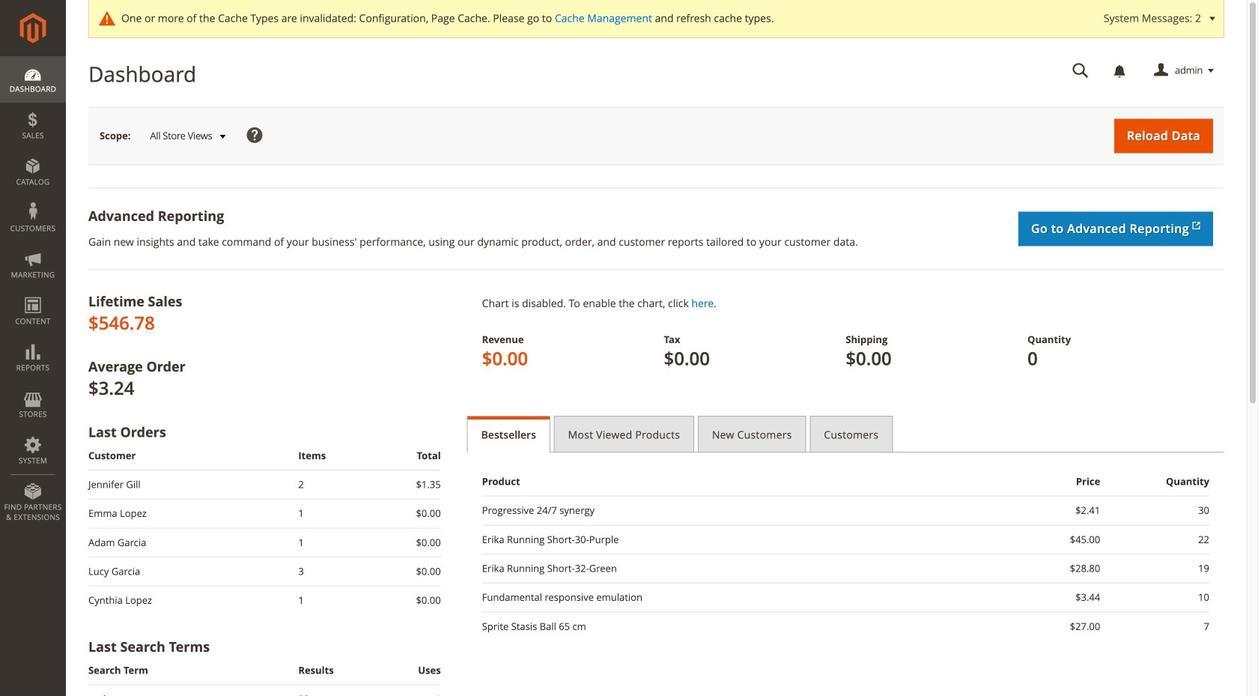 Task type: describe. For each thing, give the bounding box(es) containing it.
magento admin panel image
[[20, 13, 46, 43]]



Task type: locate. For each thing, give the bounding box(es) containing it.
None text field
[[1062, 58, 1100, 84]]

tab list
[[467, 416, 1225, 453]]

menu bar
[[0, 56, 66, 530]]



